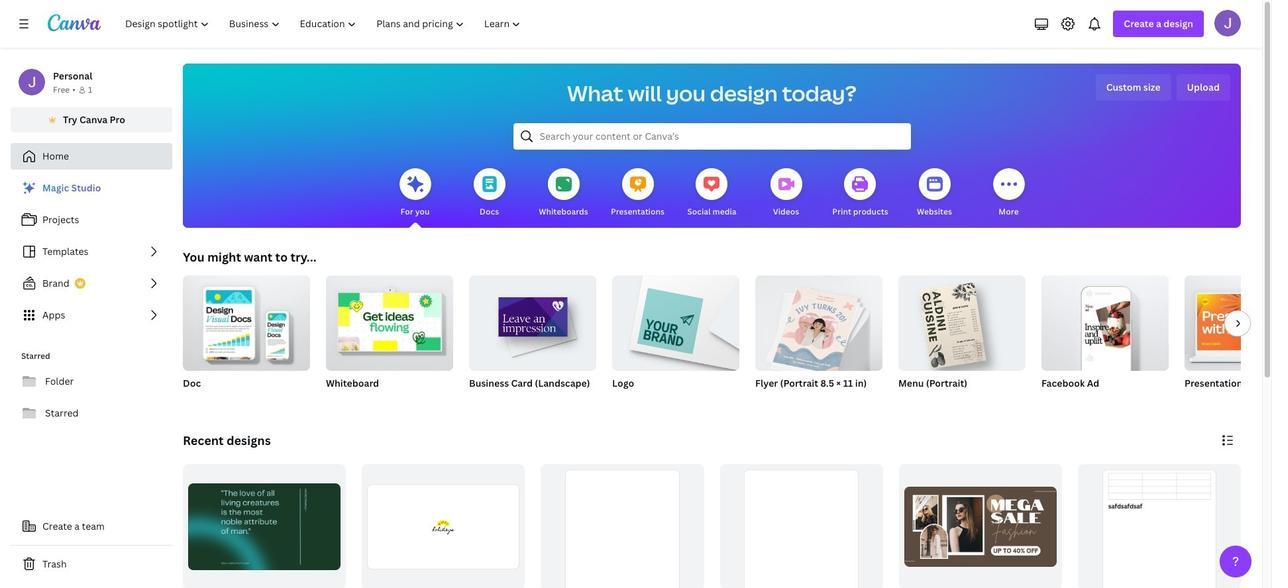 Task type: describe. For each thing, give the bounding box(es) containing it.
top level navigation element
[[117, 11, 532, 37]]



Task type: locate. For each thing, give the bounding box(es) containing it.
Search search field
[[540, 124, 884, 149]]

list
[[11, 175, 172, 329]]

None search field
[[513, 123, 911, 150]]

jacob simon image
[[1215, 10, 1241, 36]]

group
[[183, 270, 310, 407], [183, 270, 310, 371], [326, 270, 453, 407], [326, 270, 453, 371], [469, 270, 596, 407], [469, 270, 596, 371], [612, 270, 740, 407], [612, 270, 740, 371], [1042, 270, 1169, 407], [1042, 270, 1169, 371], [755, 276, 883, 407], [755, 276, 883, 375], [899, 276, 1026, 407], [1185, 276, 1272, 407], [1185, 276, 1272, 371], [183, 465, 346, 588], [362, 465, 525, 588], [541, 465, 704, 588], [720, 465, 883, 588], [1078, 465, 1241, 588]]



Task type: vqa. For each thing, say whether or not it's contained in the screenshot.
page 1 image
no



